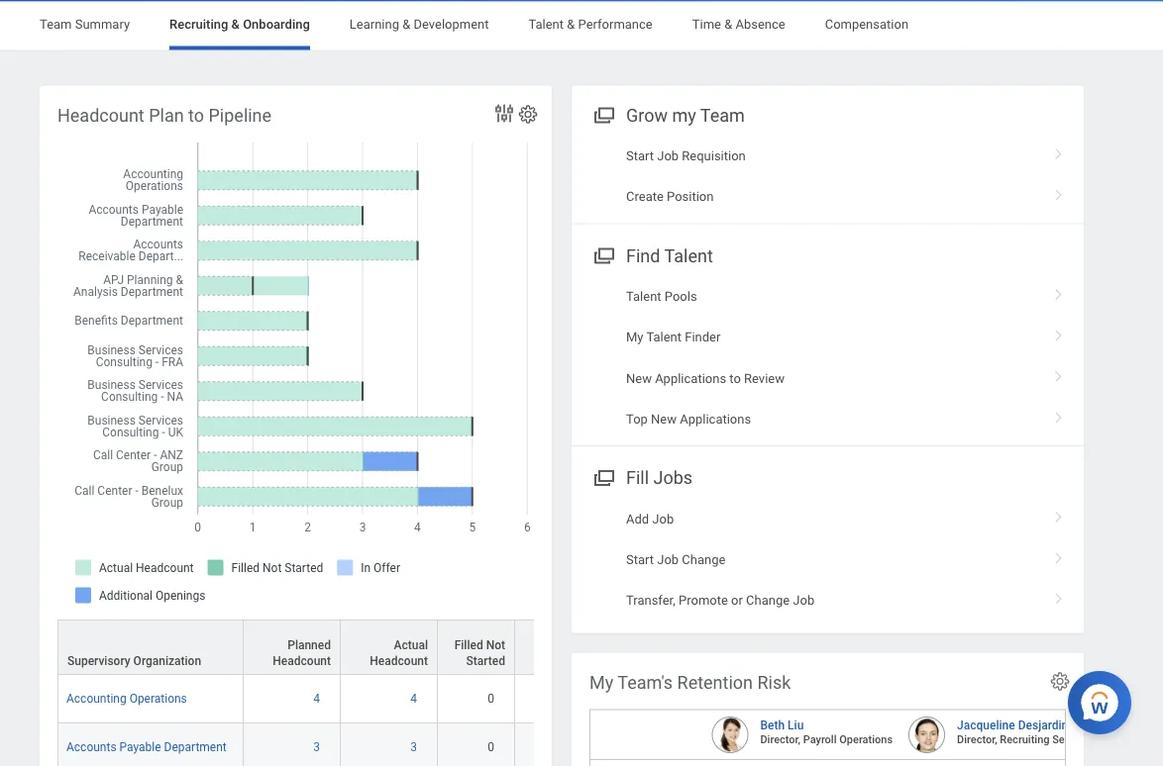 Task type: vqa. For each thing, say whether or not it's contained in the screenshot.
Center
no



Task type: describe. For each thing, give the bounding box(es) containing it.
talent inside tab list
[[529, 17, 564, 32]]

find talent
[[626, 246, 713, 266]]

accounts payable department link
[[66, 737, 227, 755]]

fill jobs
[[626, 468, 693, 489]]

payroll
[[803, 734, 837, 746]]

1 4 button from the left
[[313, 691, 323, 707]]

0 button for 3
[[488, 740, 497, 756]]

in
[[553, 639, 563, 653]]

chevron right image for or
[[1046, 587, 1072, 607]]

talent & performance
[[529, 17, 653, 32]]

talent pools link
[[572, 276, 1084, 317]]

create position
[[626, 189, 714, 204]]

actual headcount
[[370, 639, 428, 668]]

chevron right image inside add job link
[[1046, 505, 1072, 525]]

jobs
[[653, 468, 693, 489]]

in offer button
[[515, 621, 572, 674]]

time
[[692, 17, 721, 32]]

accounting operations link
[[66, 688, 187, 706]]

create
[[626, 189, 664, 204]]

time & absence
[[692, 17, 785, 32]]

chevron right image for finder
[[1046, 323, 1072, 343]]

talent pools
[[626, 289, 697, 304]]

4 for first 4 button from right
[[410, 692, 417, 706]]

supervisory organization
[[67, 655, 201, 668]]

my
[[672, 105, 696, 126]]

onboarding
[[243, 17, 310, 32]]

planned
[[288, 639, 331, 653]]

grow my team
[[626, 105, 745, 126]]

recruiting inside jacqueline desjardins director, recruiting services
[[1000, 734, 1050, 746]]

offer
[[536, 655, 563, 668]]

job for start job requisition
[[657, 148, 679, 163]]

actual headcount button
[[341, 621, 437, 674]]

learning & development
[[350, 17, 489, 32]]

finder
[[685, 330, 721, 345]]

1 3 button from the left
[[313, 740, 323, 756]]

jacqueline desjardins link
[[957, 715, 1075, 733]]

1 3 from the left
[[313, 741, 320, 755]]

row containing planned headcount
[[57, 620, 680, 676]]

headcount plan to pipeline element
[[40, 86, 680, 767]]

start job change
[[626, 553, 726, 568]]

2 3 from the left
[[410, 741, 417, 755]]

talent left 'pools'
[[626, 289, 661, 304]]

job for add job
[[652, 512, 674, 526]]

promote
[[679, 594, 728, 609]]

1 director, from the left
[[760, 734, 801, 746]]

department
[[164, 741, 227, 755]]

jacqueline desjardins director, recruiting services
[[957, 719, 1094, 746]]

learning
[[350, 17, 399, 32]]

recruiting inside tab list
[[170, 17, 228, 32]]

supervisory organization column header
[[57, 620, 244, 676]]

& for talent
[[567, 17, 575, 32]]

my for my talent finder
[[626, 330, 644, 345]]

create position link
[[572, 176, 1084, 217]]

top
[[626, 412, 648, 427]]

headcount for planned headcount
[[273, 655, 331, 668]]

beth
[[760, 719, 785, 733]]

accounting
[[66, 692, 126, 706]]

1 vertical spatial applications
[[680, 412, 751, 427]]

0 horizontal spatial headcount
[[57, 105, 144, 126]]

not
[[486, 639, 505, 653]]

risk
[[757, 673, 791, 694]]

beth liu
[[760, 719, 804, 733]]

chevron right image inside create position link
[[1046, 182, 1072, 202]]

configure headcount plan to pipeline image
[[517, 104, 539, 125]]

requisition
[[682, 148, 746, 163]]

pipeline
[[209, 105, 272, 126]]

planned headcount
[[273, 639, 331, 668]]

change inside "link"
[[746, 594, 790, 609]]

actual
[[394, 639, 428, 653]]

start job requisition
[[626, 148, 746, 163]]

1 horizontal spatial team
[[700, 105, 745, 126]]

transfer, promote or change job link
[[572, 581, 1084, 622]]

review
[[744, 371, 785, 386]]

add job
[[626, 512, 674, 526]]

director, inside jacqueline desjardins director, recruiting services
[[957, 734, 997, 746]]

beth liu link
[[760, 715, 804, 733]]

supervisory organization button
[[58, 621, 243, 674]]

retention
[[677, 673, 753, 694]]

top new applications link
[[572, 399, 1084, 440]]

team summary
[[40, 17, 130, 32]]

& for recruiting
[[231, 17, 240, 32]]

fill
[[626, 468, 649, 489]]

my talent finder
[[626, 330, 721, 345]]

tab list containing team summary
[[20, 2, 1143, 50]]

0 for 3
[[488, 741, 494, 755]]

to for plan
[[188, 105, 204, 126]]

new applications to review link
[[572, 358, 1084, 399]]

team inside tab list
[[40, 17, 72, 32]]

2 3 button from the left
[[410, 740, 420, 756]]



Task type: locate. For each thing, give the bounding box(es) containing it.
1 vertical spatial operations
[[839, 734, 893, 746]]

6 chevron right image from the top
[[1046, 505, 1072, 525]]

3
[[313, 741, 320, 755], [410, 741, 417, 755]]

0 button
[[488, 691, 497, 707], [488, 740, 497, 756]]

2 4 from the left
[[410, 692, 417, 706]]

change right or
[[746, 594, 790, 609]]

grow
[[626, 105, 668, 126]]

2 0 from the top
[[488, 741, 494, 755]]

filled not started button
[[438, 621, 514, 674]]

4
[[313, 692, 320, 706], [410, 692, 417, 706]]

row containing accounting operations
[[57, 675, 680, 724]]

1 horizontal spatial director,
[[957, 734, 997, 746]]

compensation
[[825, 17, 909, 32]]

0 vertical spatial 0
[[488, 692, 494, 706]]

2 director, from the left
[[957, 734, 997, 746]]

my inside "list"
[[626, 330, 644, 345]]

chevron right image inside "top new applications" link
[[1046, 405, 1072, 425]]

new right top
[[651, 412, 677, 427]]

chevron right image for talent pools
[[1046, 282, 1072, 302]]

7 chevron right image from the top
[[1046, 587, 1072, 607]]

new applications to review
[[626, 371, 785, 386]]

chevron right image for requisition
[[1046, 141, 1072, 161]]

started
[[466, 655, 505, 668]]

0 horizontal spatial change
[[682, 553, 726, 568]]

1 vertical spatial recruiting
[[1000, 734, 1050, 746]]

operations inside row
[[129, 692, 187, 706]]

recruiting left onboarding
[[170, 17, 228, 32]]

talent
[[529, 17, 564, 32], [664, 246, 713, 266], [626, 289, 661, 304], [647, 330, 682, 345]]

0 vertical spatial start
[[626, 148, 654, 163]]

new up top
[[626, 371, 652, 386]]

1 vertical spatial new
[[651, 412, 677, 427]]

0 vertical spatial new
[[626, 371, 652, 386]]

plan
[[149, 105, 184, 126]]

job
[[657, 148, 679, 163], [652, 512, 674, 526], [657, 553, 679, 568], [793, 594, 815, 609]]

new
[[626, 371, 652, 386], [651, 412, 677, 427]]

job inside "link"
[[793, 594, 815, 609]]

recruiting & onboarding
[[170, 17, 310, 32]]

my left team's
[[590, 673, 614, 694]]

2 menu group image from the top
[[590, 241, 616, 268]]

0 vertical spatial chevron right image
[[1046, 282, 1072, 302]]

development
[[414, 17, 489, 32]]

to left 'review'
[[730, 371, 741, 386]]

chevron right image
[[1046, 282, 1072, 302], [1046, 546, 1072, 566]]

jacqueline
[[957, 719, 1015, 733]]

operations inside my team's retention risk element
[[839, 734, 893, 746]]

recruiting
[[170, 17, 228, 32], [1000, 734, 1050, 746]]

talent left performance
[[529, 17, 564, 32]]

1 vertical spatial 0 button
[[488, 740, 497, 756]]

list containing start job requisition
[[572, 135, 1084, 217]]

0 horizontal spatial director,
[[760, 734, 801, 746]]

&
[[231, 17, 240, 32], [402, 17, 410, 32], [567, 17, 575, 32], [724, 17, 732, 32]]

job up transfer,
[[657, 553, 679, 568]]

0 horizontal spatial 3
[[313, 741, 320, 755]]

0 button down started
[[488, 691, 497, 707]]

& for time
[[724, 17, 732, 32]]

1 menu group image from the top
[[590, 101, 616, 127]]

0 down started
[[488, 692, 494, 706]]

chevron right image inside new applications to review link
[[1046, 364, 1072, 384]]

headcount inside column header
[[273, 655, 331, 668]]

1 horizontal spatial recruiting
[[1000, 734, 1050, 746]]

filled
[[454, 639, 483, 653]]

menu group image
[[590, 464, 616, 491]]

add
[[626, 512, 649, 526]]

2 list from the top
[[572, 276, 1084, 440]]

2 row from the top
[[57, 675, 680, 724]]

start job change link
[[572, 540, 1084, 581]]

& left performance
[[567, 17, 575, 32]]

organization
[[133, 655, 201, 668]]

1 horizontal spatial operations
[[839, 734, 893, 746]]

1 vertical spatial my
[[590, 673, 614, 694]]

list
[[572, 135, 1084, 217], [572, 276, 1084, 440], [572, 499, 1084, 622]]

job down start job change link
[[793, 594, 815, 609]]

director, down beth liu
[[760, 734, 801, 746]]

1 0 button from the top
[[488, 691, 497, 707]]

1 horizontal spatial to
[[730, 371, 741, 386]]

transfer, promote or change job
[[626, 594, 815, 609]]

or
[[731, 594, 743, 609]]

1 vertical spatial list
[[572, 276, 1084, 440]]

1 horizontal spatial my
[[626, 330, 644, 345]]

1 chevron right image from the top
[[1046, 282, 1072, 302]]

& right time
[[724, 17, 732, 32]]

team right my
[[700, 105, 745, 126]]

row containing accounts payable department
[[57, 724, 680, 767]]

start for start job requisition
[[626, 148, 654, 163]]

0 horizontal spatial to
[[188, 105, 204, 126]]

0 button left in offer image at the left bottom of the page
[[488, 740, 497, 756]]

0 vertical spatial list
[[572, 135, 1084, 217]]

chevron right image inside start job requisition link
[[1046, 141, 1072, 161]]

3 chevron right image from the top
[[1046, 323, 1072, 343]]

performance
[[578, 17, 653, 32]]

chevron right image inside "my talent finder" link
[[1046, 323, 1072, 343]]

job right "add"
[[652, 512, 674, 526]]

list for grow my team
[[572, 135, 1084, 217]]

operations right 'payroll'
[[839, 734, 893, 746]]

payable
[[119, 741, 161, 755]]

3 row from the top
[[57, 724, 680, 767]]

to for applications
[[730, 371, 741, 386]]

0 horizontal spatial my
[[590, 673, 614, 694]]

& left onboarding
[[231, 17, 240, 32]]

in offer image
[[523, 740, 564, 756]]

0 vertical spatial change
[[682, 553, 726, 568]]

team's
[[618, 673, 673, 694]]

1 vertical spatial to
[[730, 371, 741, 386]]

0 vertical spatial to
[[188, 105, 204, 126]]

applications down new applications to review
[[680, 412, 751, 427]]

4 down actual headcount
[[410, 692, 417, 706]]

start down "add"
[[626, 553, 654, 568]]

1 4 from the left
[[313, 692, 320, 706]]

1 row from the top
[[57, 620, 680, 676]]

1 vertical spatial start
[[626, 553, 654, 568]]

job for start job change
[[657, 553, 679, 568]]

configure and view chart data image
[[492, 102, 516, 125]]

2 vertical spatial list
[[572, 499, 1084, 622]]

4 button down planned headcount
[[313, 691, 323, 707]]

add job link
[[572, 499, 1084, 540]]

2 4 button from the left
[[410, 691, 420, 707]]

planned headcount column header
[[244, 620, 341, 676]]

0 horizontal spatial 3 button
[[313, 740, 323, 756]]

2 0 button from the top
[[488, 740, 497, 756]]

to
[[188, 105, 204, 126], [730, 371, 741, 386]]

headcount
[[57, 105, 144, 126], [273, 655, 331, 668], [370, 655, 428, 668]]

list containing talent pools
[[572, 276, 1084, 440]]

my down talent pools
[[626, 330, 644, 345]]

director, payroll operations
[[760, 734, 893, 746]]

in offer image
[[523, 691, 564, 707]]

top new applications
[[626, 412, 751, 427]]

filled not started column header
[[438, 620, 515, 676]]

0 horizontal spatial recruiting
[[170, 17, 228, 32]]

accounting operations
[[66, 692, 187, 706]]

0 horizontal spatial 4
[[313, 692, 320, 706]]

recruiting down jacqueline desjardins link
[[1000, 734, 1050, 746]]

chevron right image
[[1046, 141, 1072, 161], [1046, 182, 1072, 202], [1046, 323, 1072, 343], [1046, 364, 1072, 384], [1046, 405, 1072, 425], [1046, 505, 1072, 525], [1046, 587, 1072, 607]]

applications up top new applications
[[655, 371, 726, 386]]

headcount plan to pipeline
[[57, 105, 272, 126]]

position
[[667, 189, 714, 204]]

talent left finder
[[647, 330, 682, 345]]

2 chevron right image from the top
[[1046, 182, 1072, 202]]

1 vertical spatial 0
[[488, 741, 494, 755]]

chevron right image for applications
[[1046, 405, 1072, 425]]

absence
[[736, 17, 785, 32]]

my talent finder link
[[572, 317, 1084, 358]]

3 button down planned headcount
[[313, 740, 323, 756]]

0 for 4
[[488, 692, 494, 706]]

chevron right image inside talent pools link
[[1046, 282, 1072, 302]]

pools
[[665, 289, 697, 304]]

menu group image for grow my team
[[590, 101, 616, 127]]

2 horizontal spatial headcount
[[370, 655, 428, 668]]

4 & from the left
[[724, 17, 732, 32]]

& for learning
[[402, 17, 410, 32]]

headcount left plan
[[57, 105, 144, 126]]

services
[[1053, 734, 1094, 746]]

menu group image
[[590, 101, 616, 127], [590, 241, 616, 268]]

1 horizontal spatial 3 button
[[410, 740, 420, 756]]

0 button for 4
[[488, 691, 497, 707]]

my team's retention risk
[[590, 673, 791, 694]]

chevron right image for to
[[1046, 364, 1072, 384]]

3 down planned headcount
[[313, 741, 320, 755]]

4 for 1st 4 button from the left
[[313, 692, 320, 706]]

summary
[[75, 17, 130, 32]]

0 vertical spatial 0 button
[[488, 691, 497, 707]]

1 start from the top
[[626, 148, 654, 163]]

1 horizontal spatial headcount
[[273, 655, 331, 668]]

start down grow
[[626, 148, 654, 163]]

operations down organization
[[129, 692, 187, 706]]

applications
[[655, 371, 726, 386], [680, 412, 751, 427]]

liu
[[788, 719, 804, 733]]

director, down "jacqueline"
[[957, 734, 997, 746]]

1 & from the left
[[231, 17, 240, 32]]

team
[[40, 17, 72, 32], [700, 105, 745, 126]]

change
[[682, 553, 726, 568], [746, 594, 790, 609]]

0 left in offer image at the left bottom of the page
[[488, 741, 494, 755]]

list containing add job
[[572, 499, 1084, 622]]

list for find talent
[[572, 276, 1084, 440]]

1 vertical spatial chevron right image
[[1046, 546, 1072, 566]]

change up promote
[[682, 553, 726, 568]]

row
[[57, 620, 680, 676], [57, 675, 680, 724], [57, 724, 680, 767]]

headcount inside column header
[[370, 655, 428, 668]]

accounts
[[66, 741, 117, 755]]

start for start job change
[[626, 553, 654, 568]]

1 horizontal spatial change
[[746, 594, 790, 609]]

my for my team's retention risk
[[590, 673, 614, 694]]

start
[[626, 148, 654, 163], [626, 553, 654, 568]]

0
[[488, 692, 494, 706], [488, 741, 494, 755]]

headcount down actual
[[370, 655, 428, 668]]

0 vertical spatial team
[[40, 17, 72, 32]]

in offer
[[536, 639, 563, 668]]

to inside "list"
[[730, 371, 741, 386]]

& right learning
[[402, 17, 410, 32]]

transfer,
[[626, 594, 676, 609]]

1 0 from the top
[[488, 692, 494, 706]]

menu group image for find talent
[[590, 241, 616, 268]]

0 vertical spatial applications
[[655, 371, 726, 386]]

4 button down actual headcount
[[410, 691, 420, 707]]

0 horizontal spatial 4 button
[[313, 691, 323, 707]]

1 vertical spatial team
[[700, 105, 745, 126]]

chevron right image inside transfer, promote or change job "link"
[[1046, 587, 1072, 607]]

1 horizontal spatial 3
[[410, 741, 417, 755]]

actual headcount column header
[[341, 620, 438, 676]]

0 vertical spatial menu group image
[[590, 101, 616, 127]]

0 vertical spatial my
[[626, 330, 644, 345]]

3 list from the top
[[572, 499, 1084, 622]]

to right plan
[[188, 105, 204, 126]]

2 & from the left
[[402, 17, 410, 32]]

1 horizontal spatial 4
[[410, 692, 417, 706]]

2 chevron right image from the top
[[1046, 546, 1072, 566]]

talent up 'pools'
[[664, 246, 713, 266]]

team left summary
[[40, 17, 72, 32]]

chevron right image inside start job change link
[[1046, 546, 1072, 566]]

3 & from the left
[[567, 17, 575, 32]]

tab list
[[20, 2, 1143, 50]]

menu group image left grow
[[590, 101, 616, 127]]

menu group image left find
[[590, 241, 616, 268]]

headcount down planned at the bottom left
[[273, 655, 331, 668]]

supervisory
[[67, 655, 130, 668]]

list for fill jobs
[[572, 499, 1084, 622]]

5 chevron right image from the top
[[1046, 405, 1072, 425]]

accounts payable department
[[66, 741, 227, 755]]

1 horizontal spatial 4 button
[[410, 691, 420, 707]]

find
[[626, 246, 660, 266]]

desjardins
[[1018, 719, 1075, 733]]

1 vertical spatial change
[[746, 594, 790, 609]]

job up create position
[[657, 148, 679, 163]]

3 button
[[313, 740, 323, 756], [410, 740, 420, 756]]

chevron right image for start job change
[[1046, 546, 1072, 566]]

4 down planned headcount
[[313, 692, 320, 706]]

0 horizontal spatial team
[[40, 17, 72, 32]]

start job requisition link
[[572, 135, 1084, 176]]

filled not started
[[454, 639, 505, 668]]

3 button down actual headcount
[[410, 740, 420, 756]]

1 chevron right image from the top
[[1046, 141, 1072, 161]]

0 vertical spatial operations
[[129, 692, 187, 706]]

my team's retention risk element
[[572, 653, 1163, 767]]

3 down actual headcount
[[410, 741, 417, 755]]

0 vertical spatial recruiting
[[170, 17, 228, 32]]

2 start from the top
[[626, 553, 654, 568]]

configure my team's retention risk image
[[1049, 671, 1071, 693]]

0 horizontal spatial operations
[[129, 692, 187, 706]]

1 vertical spatial menu group image
[[590, 241, 616, 268]]

planned headcount button
[[244, 621, 340, 674]]

1 list from the top
[[572, 135, 1084, 217]]

4 chevron right image from the top
[[1046, 364, 1072, 384]]

headcount for actual headcount
[[370, 655, 428, 668]]



